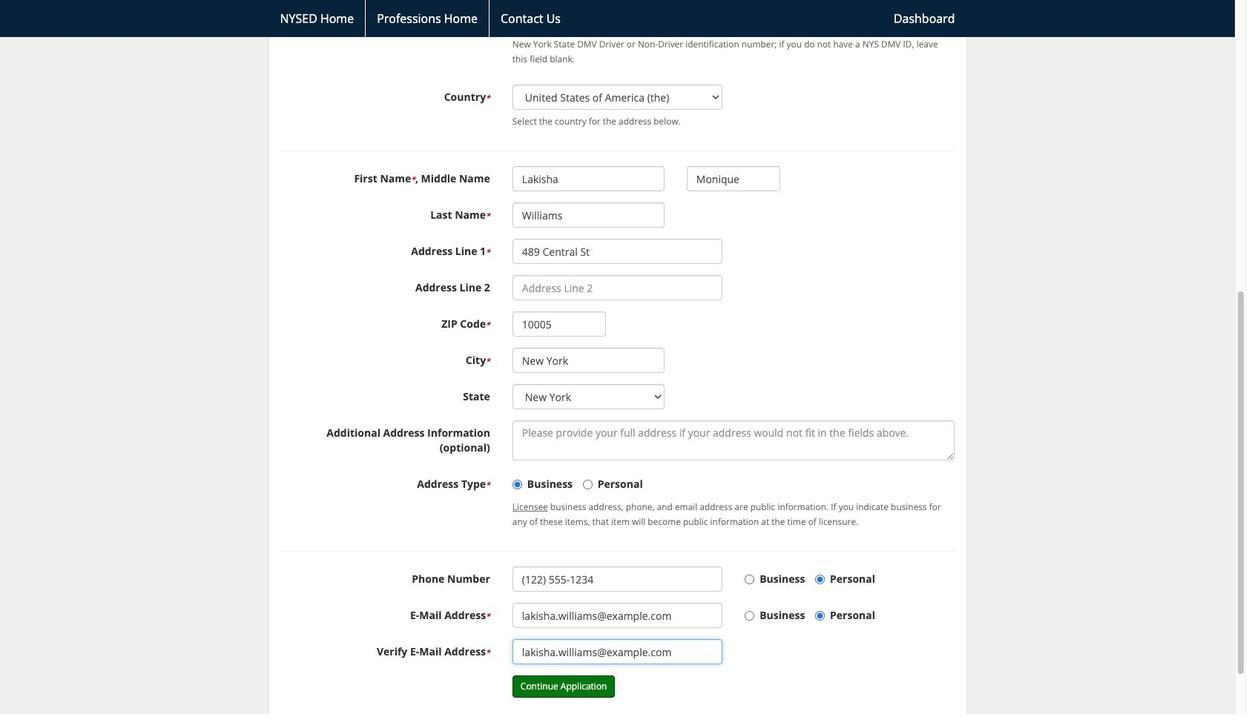 Task type: describe. For each thing, give the bounding box(es) containing it.
ID text field
[[513, 8, 665, 33]]

City text field
[[513, 348, 665, 373]]

Please provide your full address if your address would not fit in the fields above. text field
[[513, 421, 955, 461]]

Enter phone number (optional) text field
[[513, 567, 723, 592]]

ZIP Code text field
[[513, 312, 606, 337]]

Please re-enter your e-mail address. text field
[[513, 640, 723, 665]]



Task type: vqa. For each thing, say whether or not it's contained in the screenshot.
"Enter phone number (optional)" Text Box
yes



Task type: locate. For each thing, give the bounding box(es) containing it.
None radio
[[513, 480, 522, 490], [583, 480, 593, 490], [745, 575, 755, 585], [815, 575, 825, 585], [745, 611, 755, 621], [815, 611, 825, 621], [513, 480, 522, 490], [583, 480, 593, 490], [745, 575, 755, 585], [815, 575, 825, 585], [745, 611, 755, 621], [815, 611, 825, 621]]

Last Name text field
[[513, 203, 665, 228]]

First Name text field
[[513, 166, 665, 192]]

Address Line 1 text field
[[513, 239, 723, 264]]

Email text field
[[513, 603, 723, 629]]

Middle Name text field
[[687, 166, 781, 192]]

Address Line 2 text field
[[513, 275, 723, 301]]

None submit
[[513, 676, 615, 698]]



